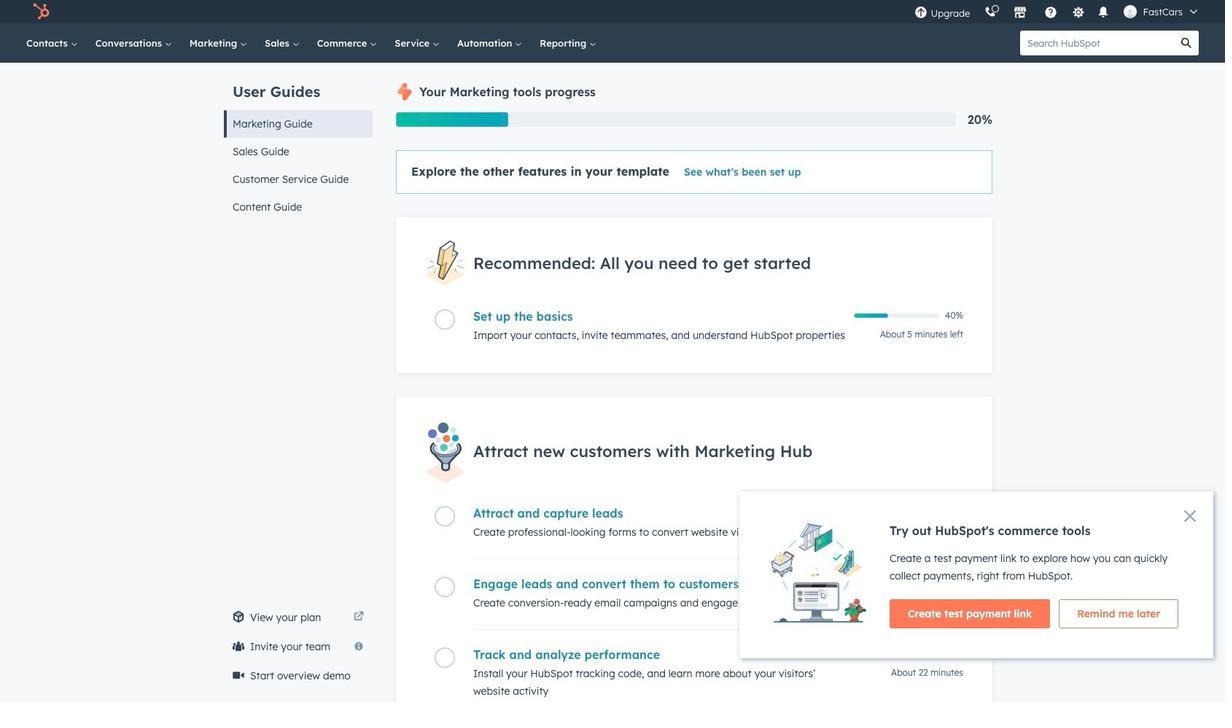 Task type: describe. For each thing, give the bounding box(es) containing it.
1 link opens in a new window image from the top
[[354, 609, 364, 626]]

[object object] complete progress bar
[[854, 314, 888, 318]]

user guides element
[[224, 63, 373, 221]]

Search HubSpot search field
[[1020, 31, 1174, 55]]



Task type: locate. For each thing, give the bounding box(es) containing it.
christina overa image
[[1124, 5, 1137, 18]]

marketplaces image
[[1014, 7, 1027, 20]]

2 link opens in a new window image from the top
[[354, 612, 364, 623]]

menu
[[907, 0, 1208, 23]]

close image
[[1184, 510, 1196, 522]]

progress bar
[[396, 112, 508, 127]]

link opens in a new window image
[[354, 609, 364, 626], [354, 612, 364, 623]]



Task type: vqa. For each thing, say whether or not it's contained in the screenshot.
banner
no



